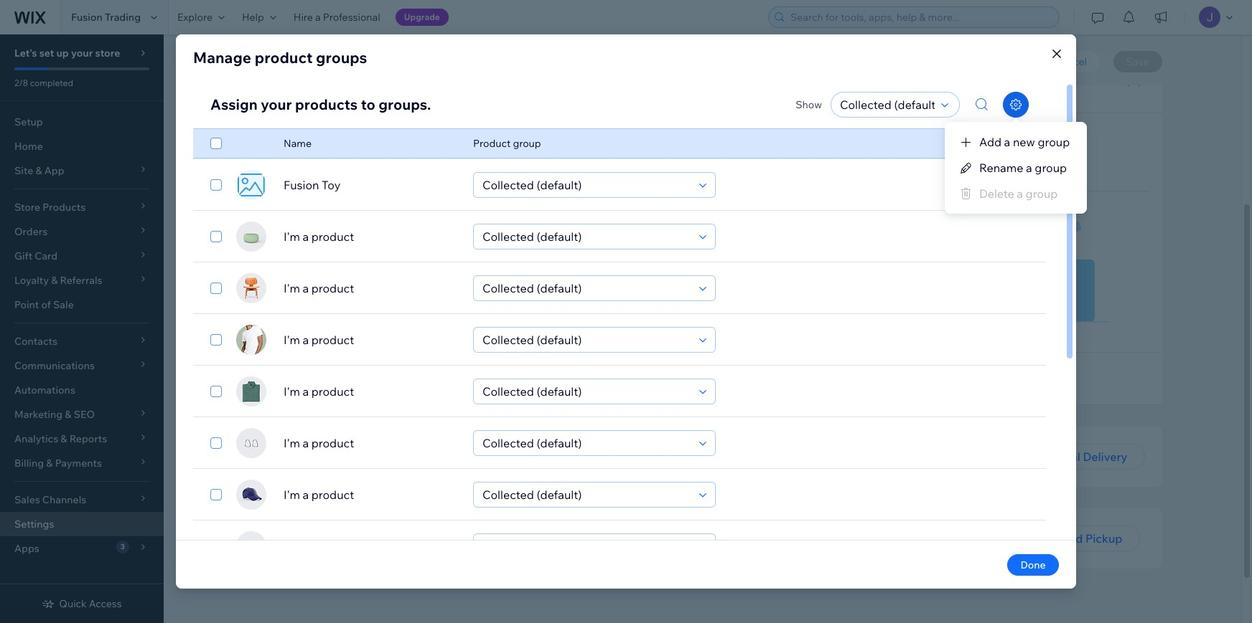 Task type: describe. For each thing, give the bounding box(es) containing it.
4 i'm a product from the top
[[284, 385, 354, 399]]

a inside button
[[1026, 161, 1032, 175]]

2 i'm a product from the top
[[284, 281, 354, 296]]

6 i'm from the top
[[284, 488, 300, 503]]

product group
[[473, 137, 541, 150]]

0
[[349, 440, 358, 458]]

1 vertical spatial delivery
[[322, 459, 365, 473]]

2/8 completed
[[14, 78, 73, 88]]

save button
[[1113, 51, 1162, 73]]

up inside sidebar element
[[56, 47, 69, 60]]

create product groups assign products to groups that share the same shipping rates.
[[260, 230, 591, 263]]

person.
[[458, 541, 498, 555]]

orders
[[408, 541, 443, 555]]

sidebar element
[[0, 34, 164, 624]]

add pickup
[[1061, 532, 1123, 547]]

groups for manage
[[316, 48, 367, 67]]

let's set up your store
[[14, 47, 120, 60]]

add for add pickup
[[1061, 532, 1083, 547]]

to up calculated:
[[361, 96, 375, 113]]

group right new
[[1038, 135, 1070, 149]]

fusion toy
[[284, 178, 341, 192]]

to inside the local delivery 0 offer hand-delivery to areas within this region.
[[367, 459, 378, 473]]

create for groups
[[278, 295, 314, 309]]

order
[[431, 372, 460, 387]]

new
[[1013, 135, 1035, 149]]

5 i'm a product from the top
[[284, 437, 354, 451]]

same
[[481, 248, 509, 263]]

add for add a new group
[[979, 135, 1002, 149]]

group right product
[[513, 137, 541, 150]]

handling
[[316, 372, 363, 387]]

hire
[[294, 11, 313, 24]]

0 vertical spatial settings
[[243, 49, 282, 62]]

upgrade button
[[395, 9, 449, 26]]

let
[[260, 541, 277, 555]]

settings inside sidebar element
[[14, 518, 54, 531]]

setup
[[14, 116, 43, 129]]

access
[[89, 598, 122, 611]]

rename a group button
[[945, 155, 1087, 181]]

calculated:
[[363, 127, 413, 140]]

select
[[256, 127, 286, 140]]

6 i'm a product from the top
[[284, 488, 354, 503]]

create groups button
[[260, 289, 374, 315]]

create groups
[[278, 295, 356, 309]]

group down rename a group
[[1026, 187, 1058, 201]]

professional
[[323, 11, 380, 24]]

shipping link
[[306, 48, 362, 62]]

manage
[[193, 48, 251, 67]]

explore
[[177, 11, 213, 24]]

let's
[[14, 47, 37, 60]]

point
[[14, 299, 39, 312]]

point of sale
[[14, 299, 74, 312]]

toy
[[322, 178, 341, 192]]

shipping 1 apply shipping rates to this region.
[[260, 65, 446, 99]]

share
[[428, 248, 458, 263]]

hire a professional
[[294, 11, 380, 24]]

up inside pickup let customers pick up their orders in person.
[[364, 541, 378, 555]]

done
[[1021, 559, 1046, 572]]

2/8
[[14, 78, 28, 88]]

2 i'm from the top
[[284, 281, 300, 296]]

shipping inside shipping 1 apply shipping rates to this region.
[[294, 85, 341, 99]]

create for product
[[260, 230, 302, 246]]

home link
[[0, 134, 164, 159]]

local inside the local delivery 0 offer hand-delivery to areas within this region.
[[260, 440, 293, 457]]

region. inside the local delivery 0 offer hand-delivery to areas within this region.
[[469, 459, 507, 473]]

3 i'm from the top
[[284, 333, 300, 348]]

product
[[473, 137, 511, 150]]

add a new group
[[979, 135, 1070, 149]]

quick access button
[[42, 598, 122, 611]]

rename a group
[[979, 161, 1067, 175]]

store
[[95, 47, 120, 60]]

manage product groups
[[193, 48, 367, 67]]

their
[[381, 541, 406, 555]]

fusion trading
[[71, 11, 141, 24]]

1
[[326, 65, 333, 83]]

show
[[796, 98, 822, 111]]

completed
[[30, 78, 73, 88]]

to right fee
[[385, 372, 396, 387]]

shipping for shipping 1 apply shipping rates to this region.
[[260, 65, 323, 83]]

local delivery 0 offer hand-delivery to areas within this region.
[[260, 440, 507, 473]]

pickup inside button
[[1086, 532, 1123, 547]]

fusion for fusion toy
[[284, 178, 319, 192]]

cancel button
[[1042, 51, 1100, 73]]

this inside the local delivery 0 offer hand-delivery to areas within this region.
[[447, 459, 467, 473]]

1 horizontal spatial settings link
[[236, 48, 289, 62]]

cancel
[[1055, 55, 1087, 68]]

areas
[[381, 459, 410, 473]]

select how shipping is calculated:
[[256, 127, 413, 140]]

0 vertical spatial delivery
[[296, 440, 346, 457]]

apply
[[260, 85, 292, 99]]

quick access
[[59, 598, 122, 611]]

automations link
[[0, 378, 164, 403]]

add pickup button
[[1030, 527, 1140, 552]]

rename
[[979, 161, 1024, 175]]

fusion for fusion trading
[[71, 11, 103, 24]]

product inside create product groups assign products to groups that share the same shipping rates.
[[305, 230, 354, 246]]

within
[[412, 459, 445, 473]]

is
[[353, 127, 360, 140]]



Task type: locate. For each thing, give the bounding box(es) containing it.
0 vertical spatial this
[[387, 85, 406, 99]]

0 horizontal spatial settings link
[[0, 513, 164, 537]]

$
[[504, 372, 511, 387]]

info tooltip image
[[467, 373, 478, 384]]

0 horizontal spatial fusion
[[71, 11, 103, 24]]

group
[[1038, 135, 1070, 149], [513, 137, 541, 150], [1035, 161, 1067, 175], [1026, 187, 1058, 201]]

point of sale link
[[0, 293, 164, 317]]

your inside sidebar element
[[71, 47, 93, 60]]

to up groups
[[350, 248, 361, 263]]

region. inside shipping 1 apply shipping rates to this region.
[[409, 85, 446, 99]]

upgrade
[[404, 11, 440, 22]]

delete a group button
[[945, 181, 1087, 207]]

hand-
[[291, 459, 322, 473]]

i'm up hand-
[[284, 437, 300, 451]]

fusion left the toy
[[284, 178, 319, 192]]

sale
[[53, 299, 74, 312]]

save
[[1126, 55, 1149, 68]]

add
[[979, 135, 1002, 149], [283, 372, 305, 387], [1027, 451, 1049, 465], [1061, 532, 1083, 547]]

help button
[[233, 0, 285, 34]]

fusion
[[71, 11, 103, 24], [284, 178, 319, 192]]

1 i'm from the top
[[284, 230, 300, 244]]

3 i'm a product from the top
[[284, 333, 354, 348]]

create inside create product groups assign products to groups that share the same shipping rates.
[[260, 230, 302, 246]]

2 vertical spatial shipping
[[512, 248, 559, 263]]

automations
[[14, 384, 75, 397]]

1 vertical spatial fusion
[[284, 178, 319, 192]]

menu
[[945, 129, 1087, 207]]

1 horizontal spatial fusion
[[284, 178, 319, 192]]

1 i'm a product from the top
[[284, 230, 354, 244]]

create
[[260, 230, 302, 246], [278, 295, 314, 309]]

groups
[[316, 295, 356, 309]]

group inside button
[[1035, 161, 1067, 175]]

fusion left trading
[[71, 11, 103, 24]]

0 horizontal spatial your
[[71, 47, 93, 60]]

1 vertical spatial your
[[261, 96, 292, 113]]

that
[[404, 248, 426, 263]]

add for add a handling fee to every order
[[283, 372, 305, 387]]

0 vertical spatial assign
[[210, 96, 258, 113]]

of
[[41, 299, 51, 312]]

groups.
[[379, 96, 431, 113]]

0 horizontal spatial up
[[56, 47, 69, 60]]

shipping left is
[[310, 127, 351, 140]]

shipping for shipping
[[313, 49, 355, 62]]

0 horizontal spatial region.
[[409, 85, 446, 99]]

assign inside create product groups assign products to groups that share the same shipping rates.
[[260, 248, 296, 263]]

assign your products to groups.
[[210, 96, 431, 113]]

0 horizontal spatial local
[[260, 440, 293, 457]]

local inside the add local delivery button
[[1052, 451, 1081, 465]]

None field
[[263, 145, 593, 173], [478, 173, 695, 197], [478, 225, 695, 249], [478, 276, 695, 301], [478, 328, 695, 353], [478, 380, 695, 404], [478, 432, 695, 456], [478, 483, 695, 508], [478, 535, 695, 559], [263, 145, 593, 173], [478, 173, 695, 197], [478, 225, 695, 249], [478, 276, 695, 301], [478, 328, 695, 353], [478, 380, 695, 404], [478, 432, 695, 456], [478, 483, 695, 508], [478, 535, 695, 559]]

i'm down hand-
[[284, 488, 300, 503]]

your up select on the left of page
[[261, 96, 292, 113]]

products inside create product groups assign products to groups that share the same shipping rates.
[[299, 248, 347, 263]]

up right pick
[[364, 541, 378, 555]]

0 vertical spatial settings link
[[236, 48, 289, 62]]

this inside shipping 1 apply shipping rates to this region.
[[387, 85, 406, 99]]

0 vertical spatial groups
[[316, 48, 367, 67]]

add a new group button
[[945, 129, 1087, 155]]

delivery
[[1083, 451, 1128, 465]]

None checkbox
[[210, 177, 222, 194], [210, 332, 222, 349], [210, 383, 222, 401], [210, 435, 222, 452], [210, 539, 222, 556], [210, 177, 222, 194], [210, 332, 222, 349], [210, 383, 222, 401], [210, 435, 222, 452], [210, 539, 222, 556]]

to inside shipping 1 apply shipping rates to this region.
[[373, 85, 384, 99]]

Search for tools, apps, help & more... field
[[786, 7, 1055, 27]]

pickup let customers pick up their orders in person.
[[260, 522, 498, 555]]

help
[[242, 11, 264, 24]]

0 vertical spatial shipping
[[313, 49, 355, 62]]

0 vertical spatial region.
[[409, 85, 446, 99]]

0 horizontal spatial assign
[[210, 96, 258, 113]]

offer
[[260, 459, 289, 473]]

products up select how shipping is calculated:
[[295, 96, 358, 113]]

add a handling fee to every order
[[283, 372, 460, 387]]

assign up create groups button
[[260, 248, 296, 263]]

1 horizontal spatial pickup
[[1086, 532, 1123, 547]]

add local delivery button
[[996, 445, 1145, 471]]

0 vertical spatial fusion
[[71, 11, 103, 24]]

delivery down 0
[[322, 459, 365, 473]]

0 vertical spatial products
[[295, 96, 358, 113]]

region.
[[409, 85, 446, 99], [469, 459, 507, 473]]

1 vertical spatial shipping
[[260, 65, 323, 83]]

customers
[[280, 541, 337, 555]]

create left groups
[[278, 295, 314, 309]]

1 horizontal spatial region.
[[469, 459, 507, 473]]

groups for create
[[357, 230, 401, 246]]

create down fusion toy at left top
[[260, 230, 302, 246]]

1 vertical spatial up
[[364, 541, 378, 555]]

4 i'm from the top
[[284, 385, 300, 399]]

i'm a product
[[284, 230, 354, 244], [284, 281, 354, 296], [284, 333, 354, 348], [284, 385, 354, 399], [284, 437, 354, 451], [284, 488, 354, 503], [284, 540, 354, 554]]

i'm down fusion toy at left top
[[284, 230, 300, 244]]

shipping inside create product groups assign products to groups that share the same shipping rates.
[[512, 248, 559, 263]]

1 horizontal spatial assign
[[260, 248, 296, 263]]

settings link
[[236, 48, 289, 62], [0, 513, 164, 537]]

0 vertical spatial up
[[56, 47, 69, 60]]

$ text field
[[518, 366, 568, 392]]

i'm down the create groups
[[284, 333, 300, 348]]

the
[[460, 248, 478, 263]]

this right rates
[[387, 85, 406, 99]]

1 vertical spatial products
[[299, 248, 347, 263]]

how
[[288, 127, 308, 140]]

this
[[387, 85, 406, 99], [447, 459, 467, 473]]

pick
[[339, 541, 362, 555]]

your
[[71, 47, 93, 60], [261, 96, 292, 113]]

5 i'm from the top
[[284, 437, 300, 451]]

1 vertical spatial assign
[[260, 248, 296, 263]]

1 horizontal spatial local
[[1052, 451, 1081, 465]]

0 horizontal spatial pickup
[[260, 522, 303, 539]]

group down add a new group at the right top of the page
[[1035, 161, 1067, 175]]

products up the create groups
[[299, 248, 347, 263]]

done button
[[1007, 555, 1059, 577]]

region. up calculated:
[[409, 85, 446, 99]]

shipping
[[313, 49, 355, 62], [260, 65, 323, 83]]

delete a group
[[979, 187, 1058, 201]]

delivery up hand-
[[296, 440, 346, 457]]

shipping inside shipping 1 apply shipping rates to this region.
[[260, 65, 323, 83]]

groups
[[316, 48, 367, 67], [357, 230, 401, 246], [364, 248, 401, 263]]

menu containing add a new group
[[945, 129, 1087, 207]]

None checkbox
[[210, 135, 222, 152], [210, 228, 222, 246], [210, 280, 222, 297], [210, 487, 222, 504], [210, 135, 222, 152], [210, 228, 222, 246], [210, 280, 222, 297], [210, 487, 222, 504]]

assign
[[210, 96, 258, 113], [260, 248, 296, 263]]

fee
[[365, 372, 383, 387]]

1 vertical spatial groups
[[357, 230, 401, 246]]

add local delivery
[[1027, 451, 1128, 465]]

1 vertical spatial settings
[[14, 518, 54, 531]]

i'm right let
[[284, 540, 300, 554]]

rates
[[343, 85, 370, 99]]

0 horizontal spatial this
[[387, 85, 406, 99]]

delete
[[979, 187, 1014, 201]]

setup link
[[0, 110, 164, 134]]

shipping up the 1
[[313, 49, 355, 62]]

to left areas in the bottom left of the page
[[367, 459, 378, 473]]

settings
[[243, 49, 282, 62], [14, 518, 54, 531]]

pickup inside pickup let customers pick up their orders in person.
[[260, 522, 303, 539]]

up right set
[[56, 47, 69, 60]]

2 vertical spatial groups
[[364, 248, 401, 263]]

1 vertical spatial settings link
[[0, 513, 164, 537]]

shipping right the same
[[512, 248, 559, 263]]

to right rates
[[373, 85, 384, 99]]

arrow up outline image
[[1127, 76, 1141, 90]]

shipping up apply
[[260, 65, 323, 83]]

0 vertical spatial shipping
[[294, 85, 341, 99]]

this right the within
[[447, 459, 467, 473]]

shipping
[[294, 85, 341, 99], [310, 127, 351, 140], [512, 248, 559, 263]]

to inside create product groups assign products to groups that share the same shipping rates.
[[350, 248, 361, 263]]

your left store
[[71, 47, 93, 60]]

7 i'm a product from the top
[[284, 540, 354, 554]]

local left delivery
[[1052, 451, 1081, 465]]

a
[[315, 11, 321, 24], [1004, 135, 1011, 149], [1026, 161, 1032, 175], [1017, 187, 1023, 201], [303, 230, 309, 244], [303, 281, 309, 296], [303, 333, 309, 348], [307, 372, 314, 387], [303, 385, 309, 399], [303, 437, 309, 451], [303, 488, 309, 503], [303, 540, 309, 554]]

assign left apply
[[210, 96, 258, 113]]

region. right the within
[[469, 459, 507, 473]]

0 horizontal spatial settings
[[14, 518, 54, 531]]

1 vertical spatial shipping
[[310, 127, 351, 140]]

i'm left groups
[[284, 281, 300, 296]]

to
[[373, 85, 384, 99], [361, 96, 375, 113], [350, 248, 361, 263], [385, 372, 396, 387], [367, 459, 378, 473]]

quick
[[59, 598, 87, 611]]

trading
[[105, 11, 141, 24]]

every
[[399, 372, 428, 387]]

1 vertical spatial create
[[278, 295, 314, 309]]

rates.
[[561, 248, 591, 263]]

local up the offer
[[260, 440, 293, 457]]

name
[[284, 137, 312, 150]]

add for add local delivery
[[1027, 451, 1049, 465]]

i'm left handling at the left bottom of page
[[284, 385, 300, 399]]

home
[[14, 140, 43, 153]]

1 vertical spatial this
[[447, 459, 467, 473]]

in
[[445, 541, 455, 555]]

set
[[39, 47, 54, 60]]

hire a professional link
[[285, 0, 389, 34]]

0 vertical spatial create
[[260, 230, 302, 246]]

local
[[260, 440, 293, 457], [1052, 451, 1081, 465]]

0 vertical spatial your
[[71, 47, 93, 60]]

shipping down the 1
[[294, 85, 341, 99]]

delivery
[[296, 440, 346, 457], [322, 459, 365, 473]]

1 vertical spatial region.
[[469, 459, 507, 473]]

7 i'm from the top
[[284, 540, 300, 554]]

1 horizontal spatial settings
[[243, 49, 282, 62]]

create inside button
[[278, 295, 314, 309]]

1 horizontal spatial this
[[447, 459, 467, 473]]

i'm
[[284, 230, 300, 244], [284, 281, 300, 296], [284, 333, 300, 348], [284, 385, 300, 399], [284, 437, 300, 451], [284, 488, 300, 503], [284, 540, 300, 554]]

1 horizontal spatial your
[[261, 96, 292, 113]]

Show field
[[836, 93, 937, 117]]

product
[[255, 48, 313, 67], [311, 230, 354, 244], [305, 230, 354, 246], [311, 281, 354, 296], [311, 333, 354, 348], [311, 385, 354, 399], [311, 437, 354, 451], [311, 488, 354, 503], [311, 540, 354, 554]]

1 horizontal spatial up
[[364, 541, 378, 555]]

products
[[295, 96, 358, 113], [299, 248, 347, 263]]



Task type: vqa. For each thing, say whether or not it's contained in the screenshot.
rightmost 'Categories'
no



